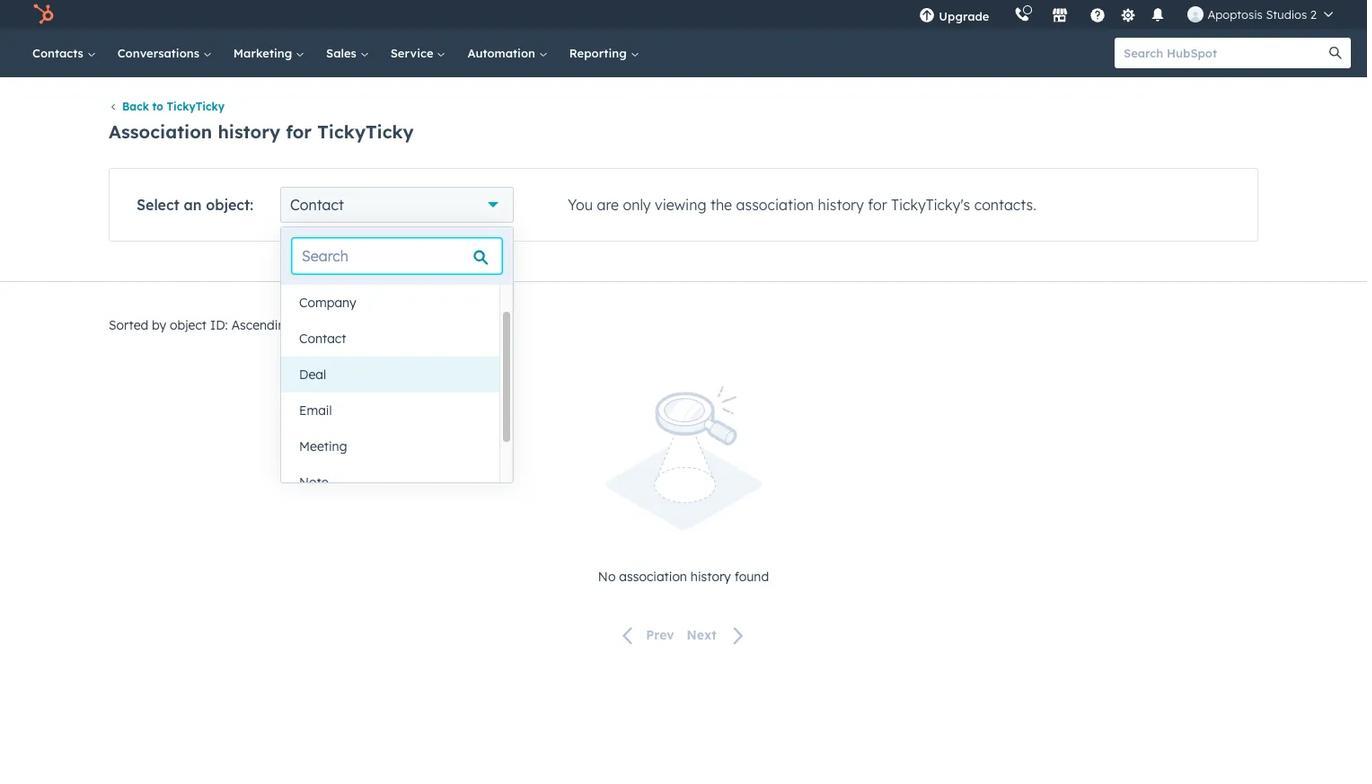 Task type: vqa. For each thing, say whether or not it's contained in the screenshot.
Automation on the top
yes



Task type: locate. For each thing, give the bounding box(es) containing it.
contact
[[290, 196, 344, 214], [299, 331, 346, 347]]

tara schultz image
[[1188, 6, 1205, 22]]

2 vertical spatial history
[[691, 569, 731, 585]]

contacts
[[975, 196, 1034, 214]]

tickyticky left contacts
[[892, 196, 961, 214]]

object
[[206, 196, 250, 214], [170, 318, 207, 334]]

select an object :
[[137, 196, 253, 214]]

are
[[597, 196, 619, 214]]

list box
[[281, 285, 513, 501]]

menu
[[907, 0, 1346, 29]]

2 vertical spatial tickyticky
[[892, 196, 961, 214]]

contact button
[[281, 321, 500, 357]]

2 horizontal spatial history
[[818, 196, 864, 214]]

ascending
[[232, 318, 293, 334]]

prev button
[[612, 624, 681, 647]]

history inside alert
[[691, 569, 731, 585]]

tickyticky
[[167, 100, 225, 114], [317, 120, 414, 143], [892, 196, 961, 214]]

0 horizontal spatial history
[[218, 120, 280, 143]]

0 vertical spatial object
[[206, 196, 250, 214]]

menu containing apoptosis studios 2
[[907, 0, 1346, 29]]

back
[[122, 100, 149, 114]]

for
[[286, 120, 312, 143], [868, 196, 888, 214]]

calling icon image
[[1015, 7, 1031, 23]]

1 horizontal spatial history
[[691, 569, 731, 585]]

note
[[299, 474, 328, 491]]

marketing link
[[223, 29, 315, 77]]

only
[[623, 196, 651, 214]]

0 vertical spatial contact
[[290, 196, 344, 214]]

association right the
[[736, 196, 814, 214]]

deal
[[299, 367, 326, 383]]

notifications button
[[1143, 0, 1174, 29]]

apoptosis
[[1208, 7, 1263, 22]]

object right by
[[170, 318, 207, 334]]

1 horizontal spatial association
[[736, 196, 814, 214]]

association
[[736, 196, 814, 214], [619, 569, 687, 585]]

menu item
[[1002, 0, 1006, 29]]

reporting
[[570, 46, 630, 60]]

you
[[568, 196, 593, 214]]

contact button
[[280, 187, 514, 223]]

an
[[184, 196, 202, 214]]

1 vertical spatial for
[[868, 196, 888, 214]]

company
[[299, 295, 357, 311]]

0 vertical spatial association
[[736, 196, 814, 214]]

no
[[598, 569, 616, 585]]

0 horizontal spatial association
[[619, 569, 687, 585]]

help button
[[1083, 0, 1114, 29]]

company button
[[281, 285, 500, 321]]

history
[[218, 120, 280, 143], [818, 196, 864, 214], [691, 569, 731, 585]]

association right no
[[619, 569, 687, 585]]

hubspot image
[[32, 4, 54, 25]]

contact inside button
[[299, 331, 346, 347]]

marketplaces button
[[1042, 0, 1080, 29]]

for down marketing link
[[286, 120, 312, 143]]

1 vertical spatial object
[[170, 318, 207, 334]]

notifications image
[[1151, 8, 1167, 24]]

Search HubSpot search field
[[1115, 38, 1335, 68]]

sorted
[[109, 318, 148, 334]]

object right an
[[206, 196, 250, 214]]

apoptosis studios 2
[[1208, 7, 1317, 22]]

search image
[[1330, 47, 1343, 59]]

service
[[391, 46, 437, 60]]

contact right :
[[290, 196, 344, 214]]

0 vertical spatial tickyticky
[[167, 100, 225, 114]]

2 horizontal spatial tickyticky
[[892, 196, 961, 214]]

1 vertical spatial tickyticky
[[317, 120, 414, 143]]

marketplaces image
[[1053, 8, 1069, 24]]

for left 's
[[868, 196, 888, 214]]

you are only viewing the association history for tickyticky 's contacts .
[[568, 196, 1037, 214]]

service link
[[380, 29, 457, 77]]

tickyticky up contact dropdown button
[[317, 120, 414, 143]]

meeting button
[[281, 429, 500, 465]]

1 vertical spatial association
[[619, 569, 687, 585]]

1 vertical spatial contact
[[299, 331, 346, 347]]

automation link
[[457, 29, 559, 77]]

0 horizontal spatial for
[[286, 120, 312, 143]]

next
[[687, 627, 717, 644]]

by
[[152, 318, 166, 334]]

sales link
[[315, 29, 380, 77]]

tickyticky right to
[[167, 100, 225, 114]]

contact down company
[[299, 331, 346, 347]]



Task type: describe. For each thing, give the bounding box(es) containing it.
marketing
[[233, 46, 296, 60]]

hubspot link
[[22, 4, 67, 25]]

object for id:
[[170, 318, 207, 334]]

next button
[[681, 624, 756, 647]]

.
[[1034, 196, 1037, 214]]

Search search field
[[292, 238, 502, 274]]

email
[[299, 403, 332, 419]]

help image
[[1090, 8, 1107, 24]]

pagination navigation
[[109, 624, 1259, 647]]

apoptosis studios 2 button
[[1178, 0, 1344, 29]]

1 vertical spatial history
[[818, 196, 864, 214]]

upgrade
[[939, 9, 990, 23]]

sales
[[326, 46, 360, 60]]

automation
[[468, 46, 539, 60]]

reporting link
[[559, 29, 650, 77]]

1 horizontal spatial for
[[868, 196, 888, 214]]

no association history found alert
[[109, 387, 1259, 588]]

note button
[[281, 465, 500, 501]]

select
[[137, 196, 180, 214]]

deal button
[[281, 357, 500, 393]]

settings image
[[1121, 8, 1137, 24]]

0 horizontal spatial tickyticky
[[167, 100, 225, 114]]

contact inside dropdown button
[[290, 196, 344, 214]]

sorted by object id: ascending
[[109, 318, 293, 334]]

list box containing company
[[281, 285, 513, 501]]

conversations
[[117, 46, 203, 60]]

contacts
[[32, 46, 87, 60]]

email button
[[281, 393, 500, 429]]

0 vertical spatial history
[[218, 120, 280, 143]]

object for :
[[206, 196, 250, 214]]

conversations link
[[107, 29, 223, 77]]

found
[[735, 569, 769, 585]]

:
[[250, 196, 253, 214]]

studios
[[1267, 7, 1308, 22]]

settings link
[[1117, 5, 1140, 24]]

contacts link
[[22, 29, 107, 77]]

viewing
[[655, 196, 707, 214]]

calling icon button
[[1008, 3, 1038, 26]]

to
[[152, 100, 163, 114]]

association history for tickyticky
[[109, 120, 414, 143]]

2
[[1311, 7, 1317, 22]]

upgrade image
[[920, 8, 936, 24]]

the
[[711, 196, 732, 214]]

search button
[[1321, 38, 1352, 68]]

meeting
[[299, 439, 347, 455]]

id:
[[210, 318, 228, 334]]

prev
[[646, 627, 674, 644]]

association
[[109, 120, 212, 143]]

no association history found
[[598, 569, 769, 585]]

back to tickyticky
[[122, 100, 225, 114]]

1 horizontal spatial tickyticky
[[317, 120, 414, 143]]

association inside alert
[[619, 569, 687, 585]]

's
[[961, 196, 971, 214]]

0 vertical spatial for
[[286, 120, 312, 143]]



